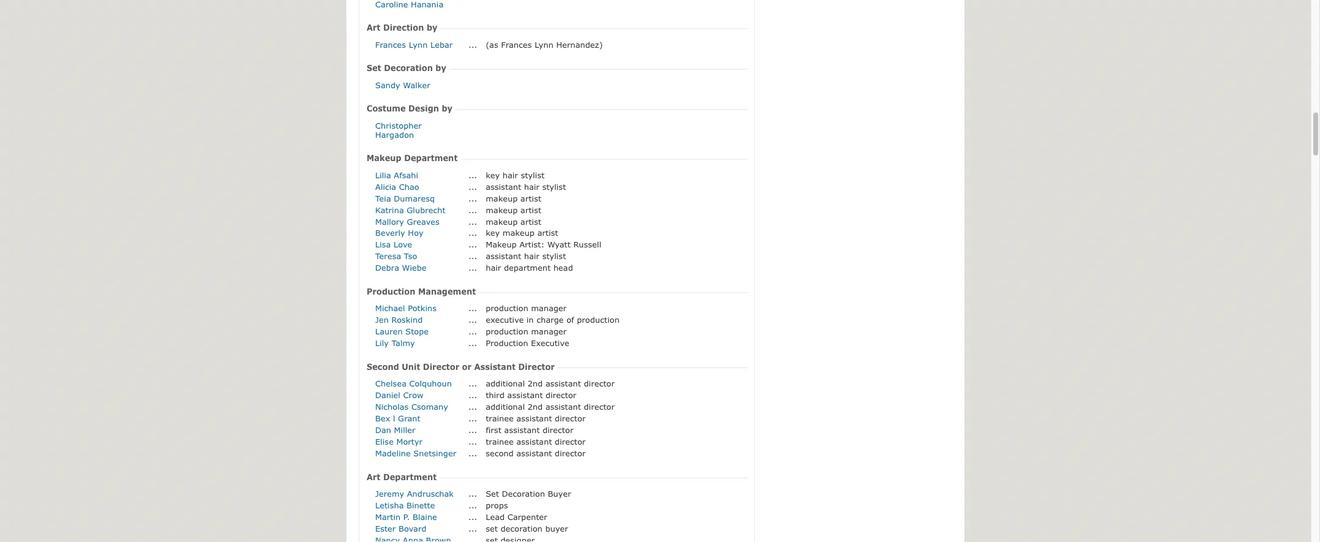 Task type: describe. For each thing, give the bounding box(es) containing it.
... for elise mortyr
[[468, 437, 477, 446]]

third
[[486, 391, 504, 400]]

michael
[[375, 304, 405, 313]]

artist for katrina glubrecht
[[520, 205, 541, 214]]

by for design
[[442, 104, 453, 113]]

production manager for michael potkins
[[486, 304, 567, 313]]

... for michael potkins
[[468, 304, 477, 313]]

key for key hair stylist
[[486, 170, 500, 180]]

... for mallory greaves
[[468, 217, 477, 226]]

michael potkins link
[[375, 304, 437, 313]]

key makeup artist
[[486, 228, 558, 238]]

lead carpenter
[[486, 512, 547, 522]]

1 director from the left
[[423, 362, 459, 372]]

direction
[[383, 23, 424, 32]]

... for teresa tso
[[468, 251, 477, 261]]

bex l grant
[[375, 414, 420, 423]]

set for set decoration buyer
[[486, 489, 499, 499]]

ester bovard
[[375, 524, 427, 533]]

trainee for bex l grant
[[486, 414, 514, 423]]

mallory greaves
[[375, 217, 439, 226]]

production executive
[[486, 338, 569, 348]]

lisa love link
[[375, 240, 412, 249]]

set decoration by
[[367, 63, 449, 73]]

... for lauren stope
[[468, 327, 477, 336]]

set decoration buyer
[[486, 524, 568, 533]]

sandy
[[375, 80, 400, 89]]

assistant hair stylist for teresa tso
[[486, 251, 566, 261]]

makeup artist: wyatt russell
[[486, 240, 601, 249]]

dan miller link
[[375, 425, 415, 435]]

love
[[394, 240, 412, 249]]

art for art department
[[367, 472, 380, 482]]

... for lilia afsahi
[[468, 170, 477, 180]]

greaves
[[407, 217, 439, 226]]

stylist for chao
[[542, 182, 566, 191]]

... for beverly hoy
[[468, 228, 477, 238]]

talmy
[[392, 338, 415, 348]]

nicholas csomany
[[375, 402, 448, 412]]

jeremy
[[375, 489, 404, 499]]

assistant hair stylist for alicia chao
[[486, 182, 566, 191]]

hernandez)
[[556, 39, 603, 49]]

colquhoun
[[409, 379, 452, 388]]

katrina glubrecht
[[375, 205, 446, 214]]

snetsinger
[[413, 449, 456, 458]]

alicia chao link
[[375, 182, 419, 191]]

unit
[[402, 362, 420, 372]]

teresa tso link
[[375, 251, 417, 261]]

1 lynn from the left
[[409, 39, 428, 49]]

bovard
[[399, 524, 427, 533]]

daniel
[[375, 391, 400, 400]]

production manager for lauren stope
[[486, 327, 567, 336]]

or
[[462, 362, 472, 372]]

... for lily talmy
[[468, 338, 477, 348]]

jen roskind
[[375, 315, 423, 325]]

stylist for tso
[[542, 251, 566, 261]]

production for production executive
[[486, 338, 528, 348]]

... for martin p. blaine
[[468, 512, 477, 522]]

makeup artist for katrina glubrecht
[[486, 205, 541, 214]]

michael potkins
[[375, 304, 437, 313]]

lilia afsahi
[[375, 170, 418, 180]]

jeremy andruschak link
[[375, 489, 454, 499]]

makeup department
[[367, 153, 460, 163]]

lebar
[[430, 39, 453, 49]]

... for dan miller
[[468, 425, 477, 435]]

mallory
[[375, 217, 404, 226]]

department
[[504, 263, 551, 273]]

2 frances from the left
[[501, 39, 532, 49]]

art department
[[367, 472, 439, 482]]

blaine
[[413, 512, 437, 522]]

set
[[486, 524, 498, 533]]

... for lisa love
[[468, 240, 477, 249]]

lily talmy
[[375, 338, 415, 348]]

jeremy andruschak
[[375, 489, 454, 499]]

buyer
[[545, 524, 568, 533]]

makeup for greaves
[[486, 217, 518, 226]]

frances lynn lebar
[[375, 39, 453, 49]]

design
[[408, 104, 439, 113]]

frances lynn lebar link
[[375, 39, 453, 49]]

makeup artist for mallory greaves
[[486, 217, 541, 226]]

production management
[[367, 287, 479, 296]]

... for bex l grant
[[468, 414, 477, 423]]

lisa
[[375, 240, 391, 249]]

russell
[[573, 240, 601, 249]]

key hair stylist
[[486, 170, 545, 180]]

teresa tso
[[375, 251, 417, 261]]

chelsea colquhoun
[[375, 379, 452, 388]]

christopher hargadon link
[[375, 120, 422, 139]]

andruschak
[[407, 489, 454, 499]]

production for potkins
[[486, 304, 528, 313]]

madeline snetsinger
[[375, 449, 456, 458]]

additional 2nd assistant director for nicholas csomany
[[486, 402, 615, 412]]

assistant
[[474, 362, 516, 372]]

director for daniel crow
[[546, 391, 576, 400]]

letisha binette link
[[375, 501, 435, 510]]

dan
[[375, 425, 391, 435]]

art direction by
[[367, 23, 440, 32]]

afsahi
[[394, 170, 418, 180]]

grant
[[398, 414, 420, 423]]

lauren
[[375, 327, 403, 336]]

martin
[[375, 512, 401, 522]]

trainee for elise mortyr
[[486, 437, 514, 446]]

director for dan miller
[[543, 425, 573, 435]]

first assistant director
[[486, 425, 573, 435]]

2 lynn from the left
[[535, 39, 553, 49]]

1 frances from the left
[[375, 39, 406, 49]]

stope
[[406, 327, 429, 336]]

... for ester bovard
[[468, 524, 477, 533]]

charge
[[537, 315, 564, 325]]

wyatt
[[547, 240, 571, 249]]

makeup artist for teia dumaresq
[[486, 193, 541, 203]]

carpenter
[[507, 512, 547, 522]]

ester bovard link
[[375, 524, 427, 533]]

debra wiebe link
[[375, 263, 426, 273]]

... for nicholas csomany
[[468, 402, 477, 412]]

elise mortyr link
[[375, 437, 423, 446]]

debra wiebe
[[375, 263, 426, 273]]



Task type: locate. For each thing, give the bounding box(es) containing it.
bex
[[375, 414, 390, 423]]

1 vertical spatial production
[[577, 315, 620, 325]]

... for chelsea colquhoun
[[468, 379, 477, 388]]

2nd for chelsea colquhoun
[[528, 379, 543, 388]]

in
[[527, 315, 534, 325]]

1 vertical spatial set
[[486, 489, 499, 499]]

by down lebar on the top of the page
[[436, 63, 446, 73]]

by for direction
[[427, 23, 437, 32]]

production right of
[[577, 315, 620, 325]]

22 ... from the top
[[468, 489, 477, 499]]

second
[[367, 362, 399, 372]]

additional for csomany
[[486, 402, 525, 412]]

0 vertical spatial trainee
[[486, 414, 514, 423]]

1 vertical spatial production
[[486, 338, 528, 348]]

stylist up key makeup artist on the top left of page
[[521, 170, 545, 180]]

... for letisha binette
[[468, 501, 477, 510]]

roskind
[[391, 315, 423, 325]]

additional up "third"
[[486, 379, 525, 388]]

dan miller
[[375, 425, 415, 435]]

... for teia dumaresq
[[468, 193, 477, 203]]

madeline
[[375, 449, 411, 458]]

set decoration buyer
[[486, 489, 571, 499]]

crow
[[403, 391, 423, 400]]

0 vertical spatial makeup
[[367, 153, 401, 163]]

decoration
[[501, 524, 543, 533]]

23 ... from the top
[[468, 501, 477, 510]]

additional 2nd assistant director for chelsea colquhoun
[[486, 379, 615, 388]]

0 vertical spatial stylist
[[521, 170, 545, 180]]

makeup for makeup artist: wyatt russell
[[486, 240, 517, 249]]

0 horizontal spatial lynn
[[409, 39, 428, 49]]

0 vertical spatial assistant hair stylist
[[486, 182, 566, 191]]

production manager up the production executive
[[486, 327, 567, 336]]

... for jeremy andruschak
[[468, 489, 477, 499]]

1 vertical spatial key
[[486, 228, 500, 238]]

8 ... from the top
[[468, 240, 477, 249]]

martin p. blaine link
[[375, 512, 437, 522]]

assistant hair stylist down key hair stylist
[[486, 182, 566, 191]]

frances right (as on the top left of the page
[[501, 39, 532, 49]]

trainee up second
[[486, 437, 514, 446]]

2nd down third assistant director
[[528, 402, 543, 412]]

chao
[[399, 182, 419, 191]]

hair left the department
[[486, 263, 501, 273]]

2 2nd from the top
[[528, 402, 543, 412]]

1 trainee from the top
[[486, 414, 514, 423]]

katrina glubrecht link
[[375, 205, 446, 214]]

2 production manager from the top
[[486, 327, 567, 336]]

production down executive
[[486, 327, 528, 336]]

1 vertical spatial makeup artist
[[486, 205, 541, 214]]

2nd for nicholas csomany
[[528, 402, 543, 412]]

bex l grant link
[[375, 414, 420, 423]]

trainee assistant director for elise mortyr
[[486, 437, 586, 446]]

nicholas
[[375, 402, 409, 412]]

0 vertical spatial makeup artist
[[486, 193, 541, 203]]

production
[[367, 287, 415, 296], [486, 338, 528, 348]]

teresa
[[375, 251, 401, 261]]

1 horizontal spatial decoration
[[502, 489, 545, 499]]

1 vertical spatial art
[[367, 472, 380, 482]]

... for madeline snetsinger
[[468, 449, 477, 458]]

2 director from the left
[[518, 362, 555, 372]]

24 ... from the top
[[468, 512, 477, 522]]

25 ... from the top
[[468, 524, 477, 533]]

0 horizontal spatial makeup
[[367, 153, 401, 163]]

hair
[[503, 170, 518, 180], [524, 182, 540, 191], [524, 251, 540, 261], [486, 263, 501, 273]]

13 ... from the top
[[468, 327, 477, 336]]

... for jen roskind
[[468, 315, 477, 325]]

martin p. blaine
[[375, 512, 437, 522]]

trainee up the first
[[486, 414, 514, 423]]

2 vertical spatial makeup artist
[[486, 217, 541, 226]]

...
[[468, 39, 477, 49], [468, 170, 477, 180], [468, 182, 477, 191], [468, 193, 477, 203], [468, 205, 477, 214], [468, 217, 477, 226], [468, 228, 477, 238], [468, 240, 477, 249], [468, 251, 477, 261], [468, 263, 477, 273], [468, 304, 477, 313], [468, 315, 477, 325], [468, 327, 477, 336], [468, 338, 477, 348], [468, 379, 477, 388], [468, 391, 477, 400], [468, 402, 477, 412], [468, 414, 477, 423], [468, 425, 477, 435], [468, 437, 477, 446], [468, 449, 477, 458], [468, 489, 477, 499], [468, 501, 477, 510], [468, 512, 477, 522], [468, 524, 477, 533]]

0 horizontal spatial frances
[[375, 39, 406, 49]]

1 horizontal spatial set
[[486, 489, 499, 499]]

1 assistant hair stylist from the top
[[486, 182, 566, 191]]

1 vertical spatial production manager
[[486, 327, 567, 336]]

production up michael at the bottom left of page
[[367, 287, 415, 296]]

wiebe
[[402, 263, 426, 273]]

1 vertical spatial assistant hair stylist
[[486, 251, 566, 261]]

1 manager from the top
[[531, 304, 567, 313]]

2 vertical spatial by
[[442, 104, 453, 113]]

... for debra wiebe
[[468, 263, 477, 273]]

4 ... from the top
[[468, 193, 477, 203]]

christopher hargadon
[[375, 120, 422, 139]]

additional down "third"
[[486, 402, 525, 412]]

director for bex l grant
[[555, 414, 586, 423]]

hair down key hair stylist
[[524, 182, 540, 191]]

2 art from the top
[[367, 472, 380, 482]]

executive in charge of production
[[486, 315, 620, 325]]

trainee
[[486, 414, 514, 423], [486, 437, 514, 446]]

letisha binette
[[375, 501, 435, 510]]

sandy walker link
[[375, 80, 430, 89]]

elise mortyr
[[375, 437, 423, 446]]

lynn down direction
[[409, 39, 428, 49]]

artist for teia dumaresq
[[520, 193, 541, 203]]

department for art
[[383, 472, 437, 482]]

0 vertical spatial key
[[486, 170, 500, 180]]

ester
[[375, 524, 396, 533]]

5 ... from the top
[[468, 205, 477, 214]]

hair for teresa tso
[[524, 251, 540, 261]]

0 vertical spatial by
[[427, 23, 437, 32]]

16 ... from the top
[[468, 391, 477, 400]]

3 makeup artist from the top
[[486, 217, 541, 226]]

costume
[[367, 104, 406, 113]]

1 vertical spatial stylist
[[542, 182, 566, 191]]

2 vertical spatial production
[[486, 327, 528, 336]]

6 ... from the top
[[468, 217, 477, 226]]

set for set decoration by
[[367, 63, 381, 73]]

decoration up sandy walker
[[384, 63, 433, 73]]

glubrecht
[[407, 205, 446, 214]]

0 vertical spatial 2nd
[[528, 379, 543, 388]]

chelsea colquhoun link
[[375, 379, 452, 388]]

21 ... from the top
[[468, 449, 477, 458]]

0 vertical spatial manager
[[531, 304, 567, 313]]

1 vertical spatial makeup
[[486, 240, 517, 249]]

mallory greaves link
[[375, 217, 439, 226]]

madeline snetsinger link
[[375, 449, 456, 458]]

frances
[[375, 39, 406, 49], [501, 39, 532, 49]]

1 vertical spatial trainee assistant director
[[486, 437, 586, 446]]

artist
[[520, 193, 541, 203], [520, 205, 541, 214], [520, 217, 541, 226], [537, 228, 558, 238]]

2 trainee assistant director from the top
[[486, 437, 586, 446]]

additional 2nd assistant director up third assistant director
[[486, 379, 615, 388]]

p.
[[403, 512, 410, 522]]

decoration for buyer
[[502, 489, 545, 499]]

hair for lilia afsahi
[[503, 170, 518, 180]]

director down the production executive
[[518, 362, 555, 372]]

manager for lauren stope
[[531, 327, 567, 336]]

hair department head
[[486, 263, 573, 273]]

1 horizontal spatial production
[[486, 338, 528, 348]]

0 horizontal spatial director
[[423, 362, 459, 372]]

assistant hair stylist up the department
[[486, 251, 566, 261]]

stylist for afsahi
[[521, 170, 545, 180]]

15 ... from the top
[[468, 379, 477, 388]]

0 horizontal spatial set
[[367, 63, 381, 73]]

decoration for by
[[384, 63, 433, 73]]

2 trainee from the top
[[486, 437, 514, 446]]

1 ... from the top
[[468, 39, 477, 49]]

0 vertical spatial additional
[[486, 379, 525, 388]]

1 vertical spatial trainee
[[486, 437, 514, 446]]

set up props
[[486, 489, 499, 499]]

csomany
[[411, 402, 448, 412]]

0 vertical spatial art
[[367, 23, 380, 32]]

set up sandy
[[367, 63, 381, 73]]

0 horizontal spatial decoration
[[384, 63, 433, 73]]

0 vertical spatial production
[[367, 287, 415, 296]]

manager up executive
[[531, 327, 567, 336]]

2 assistant hair stylist from the top
[[486, 251, 566, 261]]

artist for mallory greaves
[[520, 217, 541, 226]]

production down executive
[[486, 338, 528, 348]]

0 vertical spatial decoration
[[384, 63, 433, 73]]

key
[[486, 170, 500, 180], [486, 228, 500, 238]]

20 ... from the top
[[468, 437, 477, 446]]

hair up key makeup artist on the top left of page
[[503, 170, 518, 180]]

director
[[423, 362, 459, 372], [518, 362, 555, 372]]

by up lebar on the top of the page
[[427, 23, 437, 32]]

1 vertical spatial manager
[[531, 327, 567, 336]]

makeup for makeup department
[[367, 153, 401, 163]]

executive
[[486, 315, 524, 325]]

19 ... from the top
[[468, 425, 477, 435]]

art left direction
[[367, 23, 380, 32]]

0 vertical spatial additional 2nd assistant director
[[486, 379, 615, 388]]

lisa love
[[375, 240, 412, 249]]

makeup down key makeup artist on the top left of page
[[486, 240, 517, 249]]

lynn
[[409, 39, 428, 49], [535, 39, 553, 49]]

manager up charge
[[531, 304, 567, 313]]

2 vertical spatial stylist
[[542, 251, 566, 261]]

1 vertical spatial decoration
[[502, 489, 545, 499]]

(as frances lynn hernandez)
[[486, 39, 603, 49]]

makeup for glubrecht
[[486, 205, 518, 214]]

third assistant director
[[486, 391, 576, 400]]

management
[[418, 287, 476, 296]]

production manager up in
[[486, 304, 567, 313]]

2 ... from the top
[[468, 170, 477, 180]]

frances down art direction by
[[375, 39, 406, 49]]

production up executive
[[486, 304, 528, 313]]

1 horizontal spatial frances
[[501, 39, 532, 49]]

hair down the artist:
[[524, 251, 540, 261]]

artist:
[[519, 240, 545, 249]]

jen roskind link
[[375, 315, 423, 325]]

art for art direction by
[[367, 23, 380, 32]]

12 ... from the top
[[468, 315, 477, 325]]

production for stope
[[486, 327, 528, 336]]

director for elise mortyr
[[555, 437, 586, 446]]

18 ... from the top
[[468, 414, 477, 423]]

17 ... from the top
[[468, 402, 477, 412]]

hargadon
[[375, 130, 414, 139]]

l
[[393, 414, 395, 423]]

by right design
[[442, 104, 453, 113]]

by for decoration
[[436, 63, 446, 73]]

lily talmy link
[[375, 338, 415, 348]]

trainee assistant director up first assistant director
[[486, 414, 586, 423]]

teia dumaresq link
[[375, 193, 435, 203]]

daniel crow link
[[375, 391, 423, 400]]

second
[[486, 449, 514, 458]]

1 key from the top
[[486, 170, 500, 180]]

1 horizontal spatial makeup
[[486, 240, 517, 249]]

department for makeup
[[404, 153, 458, 163]]

additional for colquhoun
[[486, 379, 525, 388]]

3 ... from the top
[[468, 182, 477, 191]]

makeup up 'lilia'
[[367, 153, 401, 163]]

2 additional 2nd assistant director from the top
[[486, 402, 615, 412]]

0 horizontal spatial production
[[367, 287, 415, 296]]

makeup for dumaresq
[[486, 193, 518, 203]]

director
[[584, 379, 615, 388], [546, 391, 576, 400], [584, 402, 615, 412], [555, 414, 586, 423], [543, 425, 573, 435], [555, 437, 586, 446], [555, 449, 586, 458]]

11 ... from the top
[[468, 304, 477, 313]]

... for daniel crow
[[468, 391, 477, 400]]

head
[[553, 263, 573, 273]]

... for alicia chao
[[468, 182, 477, 191]]

manager for michael potkins
[[531, 304, 567, 313]]

2nd up third assistant director
[[528, 379, 543, 388]]

production for production management
[[367, 287, 415, 296]]

makeup
[[486, 193, 518, 203], [486, 205, 518, 214], [486, 217, 518, 226], [503, 228, 535, 238]]

10 ... from the top
[[468, 263, 477, 273]]

0 vertical spatial production
[[486, 304, 528, 313]]

1 art from the top
[[367, 23, 380, 32]]

department up afsahi
[[404, 153, 458, 163]]

2 key from the top
[[486, 228, 500, 238]]

sandy walker
[[375, 80, 430, 89]]

1 vertical spatial by
[[436, 63, 446, 73]]

katrina
[[375, 205, 404, 214]]

teia dumaresq
[[375, 193, 435, 203]]

1 horizontal spatial lynn
[[535, 39, 553, 49]]

1 production manager from the top
[[486, 304, 567, 313]]

hoy
[[408, 228, 423, 238]]

1 trainee assistant director from the top
[[486, 414, 586, 423]]

1 2nd from the top
[[528, 379, 543, 388]]

hair for alicia chao
[[524, 182, 540, 191]]

... for frances lynn lebar
[[468, 39, 477, 49]]

department up jeremy andruschak link
[[383, 472, 437, 482]]

1 additional 2nd assistant director from the top
[[486, 379, 615, 388]]

manager
[[531, 304, 567, 313], [531, 327, 567, 336]]

1 makeup artist from the top
[[486, 193, 541, 203]]

trainee assistant director
[[486, 414, 586, 423], [486, 437, 586, 446]]

lilia
[[375, 170, 391, 180]]

2 makeup artist from the top
[[486, 205, 541, 214]]

teia
[[375, 193, 391, 203]]

9 ... from the top
[[468, 251, 477, 261]]

lynn left hernandez)
[[535, 39, 553, 49]]

0 vertical spatial production manager
[[486, 304, 567, 313]]

potkins
[[408, 304, 437, 313]]

1 horizontal spatial director
[[518, 362, 555, 372]]

tso
[[404, 251, 417, 261]]

second unit director or assistant director
[[367, 362, 557, 372]]

1 additional from the top
[[486, 379, 525, 388]]

executive
[[531, 338, 569, 348]]

lauren stope
[[375, 327, 429, 336]]

... for katrina glubrecht
[[468, 205, 477, 214]]

1 vertical spatial 2nd
[[528, 402, 543, 412]]

1 vertical spatial additional
[[486, 402, 525, 412]]

0 vertical spatial trainee assistant director
[[486, 414, 586, 423]]

0 vertical spatial department
[[404, 153, 458, 163]]

additional 2nd assistant director down third assistant director
[[486, 402, 615, 412]]

14 ... from the top
[[468, 338, 477, 348]]

stylist down key hair stylist
[[542, 182, 566, 191]]

2 manager from the top
[[531, 327, 567, 336]]

production
[[486, 304, 528, 313], [577, 315, 620, 325], [486, 327, 528, 336]]

key for key makeup artist
[[486, 228, 500, 238]]

art up jeremy
[[367, 472, 380, 482]]

1 vertical spatial department
[[383, 472, 437, 482]]

chelsea
[[375, 379, 406, 388]]

mortyr
[[396, 437, 423, 446]]

assistant hair stylist
[[486, 182, 566, 191], [486, 251, 566, 261]]

assistant
[[486, 182, 521, 191], [486, 251, 521, 261], [546, 379, 581, 388], [507, 391, 543, 400], [546, 402, 581, 412], [516, 414, 552, 423], [504, 425, 540, 435], [516, 437, 552, 446], [516, 449, 552, 458]]

2 additional from the top
[[486, 402, 525, 412]]

1 vertical spatial additional 2nd assistant director
[[486, 402, 615, 412]]

0 vertical spatial set
[[367, 63, 381, 73]]

trainee assistant director for bex l grant
[[486, 414, 586, 423]]

stylist down wyatt
[[542, 251, 566, 261]]

decoration up carpenter
[[502, 489, 545, 499]]

lily
[[375, 338, 389, 348]]

7 ... from the top
[[468, 228, 477, 238]]

trainee assistant director up second assistant director
[[486, 437, 586, 446]]

director for madeline snetsinger
[[555, 449, 586, 458]]

director up colquhoun
[[423, 362, 459, 372]]



Task type: vqa. For each thing, say whether or not it's contained in the screenshot.


